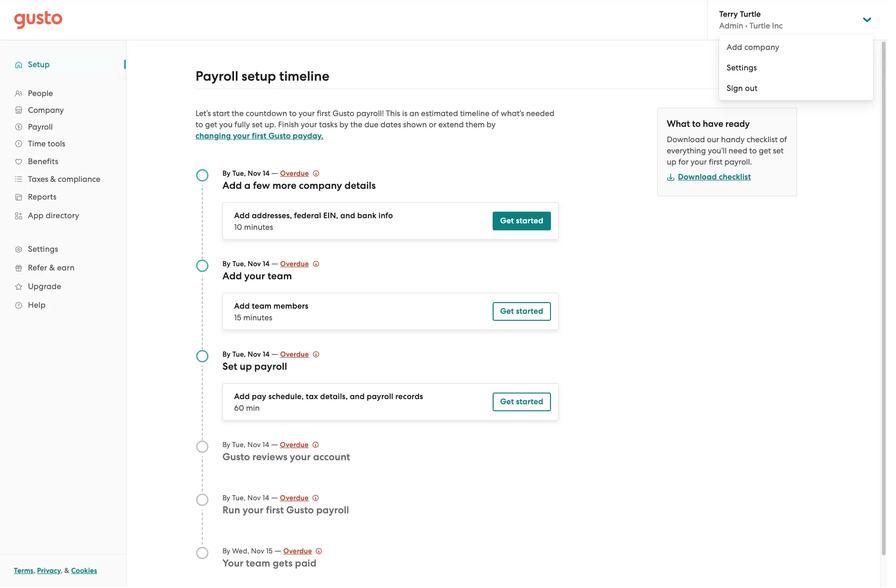 Task type: locate. For each thing, give the bounding box(es) containing it.
tue,
[[232, 169, 246, 178], [232, 260, 246, 268], [232, 350, 246, 359], [232, 441, 246, 449], [232, 494, 246, 502]]

15 down add your team
[[234, 313, 241, 322]]

list
[[0, 85, 126, 314]]

nov for few
[[248, 169, 261, 178]]

15 inside by wed, nov 15 —
[[266, 547, 273, 555]]

tue, for gusto reviews your account
[[232, 441, 246, 449]]

payroll inside add pay schedule, tax details, and payroll records 60 min
[[367, 392, 394, 402]]

add pay schedule, tax details, and payroll records 60 min
[[234, 392, 423, 413]]

0 vertical spatial up
[[667, 157, 677, 166]]

1 horizontal spatial company
[[745, 42, 780, 52]]

overdue button
[[280, 168, 319, 179], [280, 258, 319, 270], [280, 349, 319, 360], [280, 439, 319, 451], [280, 493, 319, 504], [283, 546, 322, 557]]

settings up sign out
[[727, 63, 757, 72]]

3 tue, from the top
[[232, 350, 246, 359]]

turtle right •
[[750, 21, 771, 30]]

0 vertical spatial and
[[340, 211, 355, 221]]

4 tue, from the top
[[232, 441, 246, 449]]

by right them
[[487, 120, 496, 129]]

2 vertical spatial started
[[516, 397, 544, 407]]

0 horizontal spatial settings
[[28, 244, 58, 254]]

reports link
[[9, 188, 117, 205]]

5 14 from the top
[[263, 494, 269, 502]]

add for add pay schedule, tax details, and payroll records 60 min
[[234, 392, 250, 402]]

1 get started from the top
[[500, 216, 544, 226]]

14 up few
[[263, 169, 270, 178]]

sign out button
[[720, 78, 874, 98]]

add for add company
[[727, 42, 743, 52]]

0 vertical spatial timeline
[[279, 68, 330, 84]]

settings link
[[720, 57, 874, 78], [9, 241, 117, 257]]

2 tue, from the top
[[232, 260, 246, 268]]

people
[[28, 89, 53, 98]]

add for add a few more company details
[[223, 180, 242, 192]]

first right the run
[[266, 504, 284, 516]]

have
[[703, 118, 724, 129]]

4 by tue, nov 14 — from the top
[[223, 440, 280, 449]]

— for few
[[271, 168, 278, 178]]

14 up reviews
[[263, 441, 269, 449]]

add for add your team
[[223, 270, 242, 282]]

1 vertical spatial 15
[[266, 547, 273, 555]]

by tue, nov 14 — for few
[[223, 168, 280, 178]]

your right for
[[691, 157, 707, 166]]

& inside dropdown button
[[50, 174, 56, 184]]

fully
[[235, 120, 250, 129]]

and right ein, at the left of page
[[340, 211, 355, 221]]

members
[[274, 301, 309, 311]]

1 vertical spatial turtle
[[750, 21, 771, 30]]

out
[[745, 83, 758, 93]]

get right need
[[759, 146, 771, 155]]

gusto inside finish your tasks by the due dates shown or extend them by changing your first gusto payday.
[[269, 131, 291, 141]]

overdue up set up payroll
[[280, 350, 309, 359]]

1 vertical spatial set
[[773, 146, 784, 155]]

overdue up run your first gusto payroll
[[280, 494, 309, 502]]

add inside the add addresses, federal ein, and bank info 10 minutes
[[234, 211, 250, 221]]

1 vertical spatial get started button
[[493, 302, 551, 321]]

your down fully
[[233, 131, 250, 141]]

checklist
[[747, 135, 778, 144], [719, 172, 751, 182]]

1 vertical spatial team
[[252, 301, 272, 311]]

due
[[365, 120, 379, 129]]

the left the due
[[351, 120, 363, 129]]

nov up set up payroll
[[248, 350, 261, 359]]

0 vertical spatial get
[[205, 120, 217, 129]]

0 vertical spatial team
[[268, 270, 292, 282]]

up right set
[[240, 361, 252, 373]]

overdue button for payroll
[[280, 349, 319, 360]]

download inside the download our handy checklist of everything you'll need to get set up for your first payroll.
[[667, 135, 705, 144]]

you'll
[[708, 146, 727, 155]]

2 vertical spatial circle blank image
[[196, 547, 209, 560]]

1 vertical spatial &
[[49, 263, 55, 272]]

1 horizontal spatial of
[[780, 135, 787, 144]]

0 vertical spatial settings
[[727, 63, 757, 72]]

get inside let's start the countdown to your first gusto payroll! this is an estimated                     timeline of what's needed to get you fully set up.
[[205, 120, 217, 129]]

5 tue, from the top
[[232, 494, 246, 502]]

set up changing your first gusto payday. button
[[252, 120, 263, 129]]

and
[[340, 211, 355, 221], [350, 392, 365, 402]]

get started button for add your team
[[493, 302, 551, 321]]

1 vertical spatial and
[[350, 392, 365, 402]]

1 14 from the top
[[263, 169, 270, 178]]

team left members
[[252, 301, 272, 311]]

checklist inside the download our handy checklist of everything you'll need to get set up for your first payroll.
[[747, 135, 778, 144]]

nov up your team gets paid
[[251, 547, 264, 555]]

overdue for first
[[280, 494, 309, 502]]

by tue, nov 14 — up set up payroll
[[223, 349, 280, 359]]

2 14 from the top
[[263, 260, 270, 268]]

0 horizontal spatial payroll
[[28, 122, 53, 132]]

by tue, nov 14 — up add your team
[[223, 259, 280, 268]]

add company link
[[720, 37, 874, 57]]

2 by from the top
[[223, 260, 231, 268]]

1 vertical spatial download
[[678, 172, 717, 182]]

turtle up •
[[740, 9, 761, 19]]

the
[[232, 109, 244, 118], [351, 120, 363, 129]]

15 up your team gets paid
[[266, 547, 273, 555]]

1 vertical spatial get started
[[500, 306, 544, 316]]

set
[[223, 361, 237, 373]]

and inside add pay schedule, tax details, and payroll records 60 min
[[350, 392, 365, 402]]

0 horizontal spatial settings link
[[9, 241, 117, 257]]

14 up run your first gusto payroll
[[263, 494, 269, 502]]

1 by from the top
[[223, 169, 231, 178]]

up
[[667, 157, 677, 166], [240, 361, 252, 373]]

nov up run your first gusto payroll
[[248, 494, 261, 502]]

1 vertical spatial started
[[516, 306, 544, 316]]

overdue up paid
[[283, 547, 312, 555]]

0 vertical spatial started
[[516, 216, 544, 226]]

finish your tasks by the due dates shown or extend them by changing your first gusto payday.
[[196, 120, 496, 141]]

0 horizontal spatial company
[[299, 180, 342, 192]]

first down "up."
[[252, 131, 267, 141]]

nov for first
[[248, 494, 261, 502]]

timeline
[[279, 68, 330, 84], [460, 109, 490, 118]]

paid
[[295, 557, 317, 569]]

payroll up start at left top
[[196, 68, 239, 84]]

2 get started button from the top
[[493, 302, 551, 321]]

account
[[313, 451, 350, 463]]

add for add addresses, federal ein, and bank info 10 minutes
[[234, 211, 250, 221]]

1 horizontal spatial up
[[667, 157, 677, 166]]

1 circle blank image from the top
[[196, 440, 209, 453]]

0 vertical spatial checklist
[[747, 135, 778, 144]]

benefits link
[[9, 153, 117, 170]]

by for your team gets paid
[[223, 547, 231, 555]]

1 vertical spatial settings
[[28, 244, 58, 254]]

you
[[219, 120, 233, 129]]

3 by tue, nov 14 — from the top
[[223, 349, 280, 359]]

3 14 from the top
[[263, 350, 270, 359]]

of inside let's start the countdown to your first gusto payroll! this is an estimated                     timeline of what's needed to get you fully set up.
[[492, 109, 499, 118]]

— up gets
[[275, 546, 281, 555]]

tue, up add your team
[[232, 260, 246, 268]]

team inside add team members 15 minutes
[[252, 301, 272, 311]]

by tue, nov 14 — for team
[[223, 259, 280, 268]]

get started
[[500, 216, 544, 226], [500, 306, 544, 316], [500, 397, 544, 407]]

14 up add your team
[[263, 260, 270, 268]]

overdue up add your team
[[280, 260, 309, 268]]

2 by from the left
[[487, 120, 496, 129]]

set right need
[[773, 146, 784, 155]]

15 inside add team members 15 minutes
[[234, 313, 241, 322]]

payroll
[[254, 361, 287, 373], [367, 392, 394, 402], [316, 504, 349, 516]]

tue, up set
[[232, 350, 246, 359]]

— up add your team
[[271, 259, 278, 268]]

— up reviews
[[271, 440, 278, 449]]

14 for first
[[263, 494, 269, 502]]

privacy link
[[37, 567, 61, 575]]

company down •
[[745, 42, 780, 52]]

get
[[205, 120, 217, 129], [759, 146, 771, 155]]

1 vertical spatial circle blank image
[[196, 493, 209, 506]]

company
[[745, 42, 780, 52], [299, 180, 342, 192]]

circle blank image
[[196, 440, 209, 453], [196, 493, 209, 506], [196, 547, 209, 560]]

an
[[410, 109, 419, 118]]

& for compliance
[[50, 174, 56, 184]]

0 horizontal spatial payroll
[[254, 361, 287, 373]]

get up changing
[[205, 120, 217, 129]]

&
[[50, 174, 56, 184], [49, 263, 55, 272], [64, 567, 69, 575]]

download checklist link
[[667, 172, 751, 182]]

14 up set up payroll
[[263, 350, 270, 359]]

1 horizontal spatial get
[[759, 146, 771, 155]]

0 horizontal spatial up
[[240, 361, 252, 373]]

overdue up add a few more company details
[[280, 169, 309, 178]]

0 vertical spatial minutes
[[244, 222, 273, 232]]

started for add your team
[[516, 306, 544, 316]]

details,
[[320, 392, 348, 402]]

1 vertical spatial payroll
[[28, 122, 53, 132]]

nov up the a
[[248, 169, 261, 178]]

circle blank image for gusto reviews your account
[[196, 440, 209, 453]]

your
[[299, 109, 315, 118], [301, 120, 317, 129], [233, 131, 250, 141], [691, 157, 707, 166], [244, 270, 265, 282], [290, 451, 311, 463], [243, 504, 264, 516]]

set inside let's start the countdown to your first gusto payroll! this is an estimated                     timeline of what's needed to get you fully set up.
[[252, 120, 263, 129]]

to right need
[[750, 146, 757, 155]]

by for set up payroll
[[223, 350, 231, 359]]

settings up "refer"
[[28, 244, 58, 254]]

3 circle blank image from the top
[[196, 547, 209, 560]]

2 vertical spatial get started button
[[493, 393, 551, 411]]

overdue button for gets
[[283, 546, 322, 557]]

first inside let's start the countdown to your first gusto payroll! this is an estimated                     timeline of what's needed to get you fully set up.
[[317, 109, 331, 118]]

needed
[[526, 109, 555, 118]]

download our handy checklist of everything you'll need to get set up for your first payroll.
[[667, 135, 787, 166]]

payroll
[[196, 68, 239, 84], [28, 122, 53, 132]]

2 circle blank image from the top
[[196, 493, 209, 506]]

minutes down add your team
[[243, 313, 272, 322]]

download down for
[[678, 172, 717, 182]]

1 horizontal spatial payroll
[[196, 68, 239, 84]]

0 vertical spatial get started
[[500, 216, 544, 226]]

by
[[340, 120, 349, 129], [487, 120, 496, 129]]

your team gets paid
[[223, 557, 317, 569]]

app directory link
[[9, 207, 117, 224]]

pay
[[252, 392, 267, 402]]

by for add a few more company details
[[223, 169, 231, 178]]

2 by tue, nov 14 — from the top
[[223, 259, 280, 268]]

first down the you'll
[[709, 157, 723, 166]]

wed,
[[232, 547, 249, 555]]

checklist down payroll. on the top of the page
[[719, 172, 751, 182]]

4 14 from the top
[[263, 441, 269, 449]]

0 vertical spatial get started button
[[493, 212, 551, 230]]

nov up reviews
[[248, 441, 261, 449]]

circle blank image for run your first gusto payroll
[[196, 493, 209, 506]]

more
[[273, 180, 297, 192]]

0 vertical spatial company
[[745, 42, 780, 52]]

15 for wed,
[[266, 547, 273, 555]]

1 horizontal spatial set
[[773, 146, 784, 155]]

overdue button up members
[[280, 258, 319, 270]]

first up tasks
[[317, 109, 331, 118]]

by tue, nov 14 — up reviews
[[223, 440, 280, 449]]

1 horizontal spatial the
[[351, 120, 363, 129]]

2 get from the top
[[500, 306, 514, 316]]

overdue button up add a few more company details
[[280, 168, 319, 179]]

4 by from the top
[[223, 441, 231, 449]]

overdue for your
[[280, 441, 309, 449]]

overdue button for your
[[280, 439, 319, 451]]

1 vertical spatial get
[[500, 306, 514, 316]]

0 horizontal spatial ,
[[33, 567, 35, 575]]

2 vertical spatial get
[[500, 397, 514, 407]]

download up everything
[[667, 135, 705, 144]]

2 get started from the top
[[500, 306, 544, 316]]

& for earn
[[49, 263, 55, 272]]

nov inside by wed, nov 15 —
[[251, 547, 264, 555]]

a
[[244, 180, 251, 192]]

taxes & compliance
[[28, 174, 100, 184]]

add your team
[[223, 270, 292, 282]]

1 by from the left
[[340, 120, 349, 129]]

need
[[729, 146, 748, 155]]

checklist up need
[[747, 135, 778, 144]]

overdue button up gusto reviews your account
[[280, 439, 319, 451]]

overdue up gusto reviews your account
[[280, 441, 309, 449]]

what to have ready
[[667, 118, 750, 129]]

1 horizontal spatial by
[[487, 120, 496, 129]]

2 started from the top
[[516, 306, 544, 316]]

download checklist
[[678, 172, 751, 182]]

2 horizontal spatial payroll
[[367, 392, 394, 402]]

0 horizontal spatial of
[[492, 109, 499, 118]]

,
[[33, 567, 35, 575], [61, 567, 63, 575]]

add inside add team members 15 minutes
[[234, 301, 250, 311]]

1 vertical spatial the
[[351, 120, 363, 129]]

0 horizontal spatial timeline
[[279, 68, 330, 84]]

sign
[[727, 83, 743, 93]]

2 vertical spatial payroll
[[316, 504, 349, 516]]

1 vertical spatial timeline
[[460, 109, 490, 118]]

by inside by wed, nov 15 —
[[223, 547, 231, 555]]

0 vertical spatial download
[[667, 135, 705, 144]]

ein,
[[323, 211, 339, 221]]

gusto navigation element
[[0, 40, 126, 329]]

15 for team
[[234, 313, 241, 322]]

and right details, at the bottom
[[350, 392, 365, 402]]

0 vertical spatial set
[[252, 120, 263, 129]]

1 horizontal spatial 15
[[266, 547, 273, 555]]

company up ein, at the left of page
[[299, 180, 342, 192]]

get started for payroll
[[500, 397, 544, 407]]

tue, up the a
[[232, 169, 246, 178]]

of inside the download our handy checklist of everything you'll need to get set up for your first payroll.
[[780, 135, 787, 144]]

your right reviews
[[290, 451, 311, 463]]

1 tue, from the top
[[232, 169, 246, 178]]

— for first
[[271, 493, 278, 502]]

— up set up payroll
[[271, 349, 278, 359]]

, left cookies
[[61, 567, 63, 575]]

overdue button up paid
[[283, 546, 322, 557]]

3 get started button from the top
[[493, 393, 551, 411]]

overdue for few
[[280, 169, 309, 178]]

overdue button for few
[[280, 168, 319, 179]]

timeline up them
[[460, 109, 490, 118]]

by right tasks
[[340, 120, 349, 129]]

1 vertical spatial payroll
[[367, 392, 394, 402]]

minutes inside add team members 15 minutes
[[243, 313, 272, 322]]

payroll for payroll setup timeline
[[196, 68, 239, 84]]

settings inside list
[[28, 244, 58, 254]]

5 by tue, nov 14 — from the top
[[223, 493, 280, 502]]

1 , from the left
[[33, 567, 35, 575]]

the up fully
[[232, 109, 244, 118]]

0 horizontal spatial get
[[205, 120, 217, 129]]

— up more
[[271, 168, 278, 178]]

6 by from the top
[[223, 547, 231, 555]]

cookies
[[71, 567, 97, 575]]

your up finish
[[299, 109, 315, 118]]

minutes down the addresses,
[[244, 222, 273, 232]]

overdue for team
[[280, 260, 309, 268]]

& right taxes
[[50, 174, 56, 184]]

0 vertical spatial circle blank image
[[196, 440, 209, 453]]

0 horizontal spatial set
[[252, 120, 263, 129]]

2 vertical spatial get started
[[500, 397, 544, 407]]

0 vertical spatial payroll
[[196, 68, 239, 84]]

nov for gets
[[251, 547, 264, 555]]

taxes & compliance button
[[9, 171, 117, 187]]

payroll for payroll
[[28, 122, 53, 132]]

by tue, nov 14 — up the a
[[223, 168, 280, 178]]

by for run your first gusto payroll
[[223, 494, 231, 502]]

1 by tue, nov 14 — from the top
[[223, 168, 280, 178]]

few
[[253, 180, 270, 192]]

tue, down 60
[[232, 441, 246, 449]]

tue, for run your first gusto payroll
[[232, 494, 246, 502]]

1 get from the top
[[500, 216, 514, 226]]

2 vertical spatial team
[[246, 557, 270, 569]]

setup link
[[9, 56, 117, 73]]

1 vertical spatial of
[[780, 135, 787, 144]]

3 started from the top
[[516, 397, 544, 407]]

& left cookies button in the bottom of the page
[[64, 567, 69, 575]]

team up members
[[268, 270, 292, 282]]

settings link down the inc
[[720, 57, 874, 78]]

to down let's
[[196, 120, 203, 129]]

1 vertical spatial settings link
[[9, 241, 117, 257]]

set
[[252, 120, 263, 129], [773, 146, 784, 155]]

terms
[[14, 567, 33, 575]]

0 vertical spatial 15
[[234, 313, 241, 322]]

3 by from the top
[[223, 350, 231, 359]]

overdue button up tax
[[280, 349, 319, 360]]

0 horizontal spatial by
[[340, 120, 349, 129]]

1 horizontal spatial settings link
[[720, 57, 874, 78]]

1 horizontal spatial ,
[[61, 567, 63, 575]]

start
[[213, 109, 230, 118]]

1 horizontal spatial settings
[[727, 63, 757, 72]]

0 horizontal spatial 15
[[234, 313, 241, 322]]

1 vertical spatial checklist
[[719, 172, 751, 182]]

overdue button for first
[[280, 493, 319, 504]]

3 get from the top
[[500, 397, 514, 407]]

settings link up refer & earn link
[[9, 241, 117, 257]]

0 vertical spatial the
[[232, 109, 244, 118]]

0 vertical spatial get
[[500, 216, 514, 226]]

get started for team
[[500, 306, 544, 316]]

0 horizontal spatial the
[[232, 109, 244, 118]]

payroll inside dropdown button
[[28, 122, 53, 132]]

tue, up the run
[[232, 494, 246, 502]]

1 vertical spatial get
[[759, 146, 771, 155]]

team down by wed, nov 15 —
[[246, 557, 270, 569]]

admin
[[720, 21, 744, 30]]

5 by from the top
[[223, 494, 231, 502]]

run
[[223, 504, 240, 516]]

& left earn
[[49, 263, 55, 272]]

0 vertical spatial of
[[492, 109, 499, 118]]

finish
[[278, 120, 299, 129]]

bank
[[357, 211, 377, 221]]

sign out
[[727, 83, 758, 93]]

add company
[[727, 42, 780, 52]]

is
[[402, 109, 408, 118]]

payroll up time on the top left
[[28, 122, 53, 132]]

— up run your first gusto payroll
[[271, 493, 278, 502]]

up.
[[265, 120, 276, 129]]

1 horizontal spatial payroll
[[316, 504, 349, 516]]

3 get started from the top
[[500, 397, 544, 407]]

by tue, nov 14 — up the run
[[223, 493, 280, 502]]

up left for
[[667, 157, 677, 166]]

1 horizontal spatial timeline
[[460, 109, 490, 118]]

nov up add your team
[[248, 260, 261, 268]]

team for members
[[252, 301, 272, 311]]

overdue button up run your first gusto payroll
[[280, 493, 319, 504]]

1 vertical spatial minutes
[[243, 313, 272, 322]]

add inside add pay schedule, tax details, and payroll records 60 min
[[234, 392, 250, 402]]

15
[[234, 313, 241, 322], [266, 547, 273, 555]]

or
[[429, 120, 437, 129]]

add
[[727, 42, 743, 52], [223, 180, 242, 192], [234, 211, 250, 221], [223, 270, 242, 282], [234, 301, 250, 311], [234, 392, 250, 402]]

timeline right setup
[[279, 68, 330, 84]]

14 for payroll
[[263, 350, 270, 359]]

for
[[679, 157, 689, 166]]

0 vertical spatial &
[[50, 174, 56, 184]]

, left privacy link
[[33, 567, 35, 575]]



Task type: vqa. For each thing, say whether or not it's contained in the screenshot.
By Tue, Nov 21 Run your first Gusto payroll
no



Task type: describe. For each thing, give the bounding box(es) containing it.
add team members 15 minutes
[[234, 301, 309, 322]]

by tue, nov 14 — for your
[[223, 440, 280, 449]]

min
[[246, 403, 260, 413]]

your inside the download our handy checklist of everything you'll need to get set up for your first payroll.
[[691, 157, 707, 166]]

by tue, nov 14 — for first
[[223, 493, 280, 502]]

everything
[[667, 146, 706, 155]]

federal
[[294, 211, 321, 221]]

first inside the download our handy checklist of everything you'll need to get set up for your first payroll.
[[709, 157, 723, 166]]

first inside finish your tasks by the due dates shown or extend them by changing your first gusto payday.
[[252, 131, 267, 141]]

benefits
[[28, 157, 58, 166]]

the inside let's start the countdown to your first gusto payroll! this is an estimated                     timeline of what's needed to get you fully set up.
[[232, 109, 244, 118]]

this
[[386, 109, 400, 118]]

overdue for payroll
[[280, 350, 309, 359]]

time tools
[[28, 139, 65, 148]]

extend
[[439, 120, 464, 129]]

dates
[[381, 120, 401, 129]]

time tools button
[[9, 135, 117, 152]]

download for download checklist
[[678, 172, 717, 182]]

started for set up payroll
[[516, 397, 544, 407]]

to left have
[[692, 118, 701, 129]]

list containing people
[[0, 85, 126, 314]]

overdue for gets
[[283, 547, 312, 555]]

your right the run
[[243, 504, 264, 516]]

your inside let's start the countdown to your first gusto payroll! this is an estimated                     timeline of what's needed to get you fully set up.
[[299, 109, 315, 118]]

gets
[[273, 557, 293, 569]]

14 for few
[[263, 169, 270, 178]]

app
[[28, 211, 44, 220]]

add addresses, federal ein, and bank info 10 minutes
[[234, 211, 393, 232]]

10
[[234, 222, 242, 232]]

14 for your
[[263, 441, 269, 449]]

countdown
[[246, 109, 287, 118]]

the inside finish your tasks by the due dates shown or extend them by changing your first gusto payday.
[[351, 120, 363, 129]]

1 started from the top
[[516, 216, 544, 226]]

add for add team members 15 minutes
[[234, 301, 250, 311]]

our
[[707, 135, 720, 144]]

your up payday.
[[301, 120, 317, 129]]

people button
[[9, 85, 117, 102]]

let's start the countdown to your first gusto payroll! this is an estimated                     timeline of what's needed to get you fully set up.
[[196, 109, 555, 129]]

terms link
[[14, 567, 33, 575]]

minutes inside the add addresses, federal ein, and bank info 10 minutes
[[244, 222, 273, 232]]

— for gets
[[275, 546, 281, 555]]

privacy
[[37, 567, 61, 575]]

company
[[28, 105, 64, 115]]

inc
[[772, 21, 783, 30]]

refer
[[28, 263, 47, 272]]

taxes
[[28, 174, 48, 184]]

set inside the download our handy checklist of everything you'll need to get set up for your first payroll.
[[773, 146, 784, 155]]

what's
[[501, 109, 524, 118]]

nov for payroll
[[248, 350, 261, 359]]

download for download our handy checklist of everything you'll need to get set up for your first payroll.
[[667, 135, 705, 144]]

details
[[345, 180, 376, 192]]

get inside the download our handy checklist of everything you'll need to get set up for your first payroll.
[[759, 146, 771, 155]]

compliance
[[58, 174, 100, 184]]

gusto inside let's start the countdown to your first gusto payroll! this is an estimated                     timeline of what's needed to get you fully set up.
[[333, 109, 355, 118]]

gusto reviews your account
[[223, 451, 350, 463]]

get started button for set up payroll
[[493, 393, 551, 411]]

reports
[[28, 192, 57, 201]]

— for payroll
[[271, 349, 278, 359]]

nov for your
[[248, 441, 261, 449]]

circle blank image for your team gets paid
[[196, 547, 209, 560]]

get for set up payroll
[[500, 397, 514, 407]]

terry
[[720, 9, 738, 19]]

earn
[[57, 263, 75, 272]]

tax
[[306, 392, 318, 402]]

2 vertical spatial &
[[64, 567, 69, 575]]

1 get started button from the top
[[493, 212, 551, 230]]

tue, for set up payroll
[[232, 350, 246, 359]]

terry turtle admin • turtle inc
[[720, 9, 783, 30]]

2 , from the left
[[61, 567, 63, 575]]

by for gusto reviews your account
[[223, 441, 231, 449]]

team for gets
[[246, 557, 270, 569]]

terms , privacy , & cookies
[[14, 567, 97, 575]]

setup
[[28, 60, 50, 69]]

help
[[28, 300, 46, 310]]

run your first gusto payroll
[[223, 504, 349, 516]]

directory
[[46, 211, 79, 220]]

records
[[396, 392, 423, 402]]

nov for team
[[248, 260, 261, 268]]

changing
[[196, 131, 231, 141]]

by wed, nov 15 —
[[223, 546, 283, 555]]

payroll setup timeline
[[196, 68, 330, 84]]

set up payroll
[[223, 361, 287, 373]]

get for add your team
[[500, 306, 514, 316]]

to inside the download our handy checklist of everything you'll need to get set up for your first payroll.
[[750, 146, 757, 155]]

up inside the download our handy checklist of everything you'll need to get set up for your first payroll.
[[667, 157, 677, 166]]

tasks
[[319, 120, 338, 129]]

to up finish
[[289, 109, 297, 118]]

1 vertical spatial company
[[299, 180, 342, 192]]

reviews
[[253, 451, 288, 463]]

changing your first gusto payday. button
[[196, 131, 324, 142]]

timeline inside let's start the countdown to your first gusto payroll! this is an estimated                     timeline of what's needed to get you fully set up.
[[460, 109, 490, 118]]

— for team
[[271, 259, 278, 268]]

by tue, nov 14 — for payroll
[[223, 349, 280, 359]]

info
[[379, 211, 393, 221]]

overdue button for team
[[280, 258, 319, 270]]

help link
[[9, 297, 117, 313]]

payday.
[[293, 131, 324, 141]]

and inside the add addresses, federal ein, and bank info 10 minutes
[[340, 211, 355, 221]]

payroll.
[[725, 157, 752, 166]]

setup
[[242, 68, 276, 84]]

0 vertical spatial turtle
[[740, 9, 761, 19]]

your up add team members 15 minutes
[[244, 270, 265, 282]]

upgrade link
[[9, 278, 117, 295]]

cookies button
[[71, 565, 97, 576]]

estimated
[[421, 109, 458, 118]]

1 vertical spatial up
[[240, 361, 252, 373]]

addresses,
[[252, 211, 292, 221]]

add a few more company details
[[223, 180, 376, 192]]

tue, for add a few more company details
[[232, 169, 246, 178]]

let's
[[196, 109, 211, 118]]

— for your
[[271, 440, 278, 449]]

by for add your team
[[223, 260, 231, 268]]

0 vertical spatial settings link
[[720, 57, 874, 78]]

shown
[[403, 120, 427, 129]]

tue, for add your team
[[232, 260, 246, 268]]

them
[[466, 120, 485, 129]]

•
[[746, 21, 748, 30]]

60
[[234, 403, 244, 413]]

time
[[28, 139, 46, 148]]

tools
[[48, 139, 65, 148]]

what
[[667, 118, 690, 129]]

home image
[[14, 10, 62, 29]]

14 for team
[[263, 260, 270, 268]]

0 vertical spatial payroll
[[254, 361, 287, 373]]



